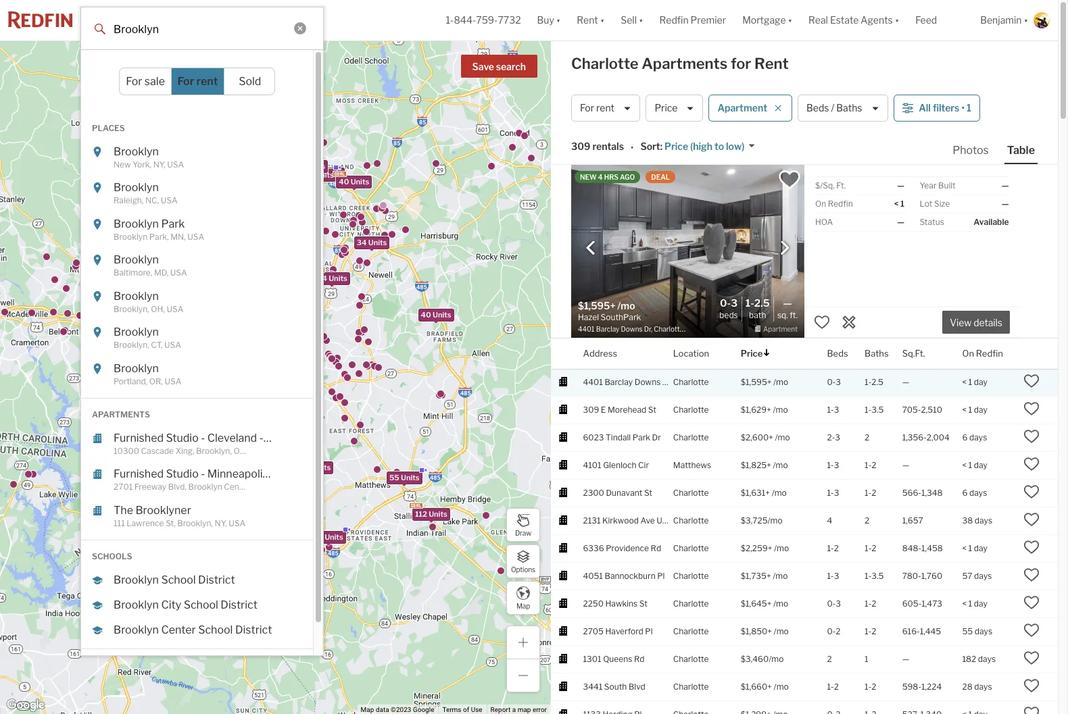 Task type: describe. For each thing, give the bounding box(es) containing it.
rent inside dropdown button
[[577, 14, 598, 26]]

rent inside for rent button
[[597, 102, 615, 114]]

furnished studio - cleveland - brooklyn link
[[114, 432, 311, 445]]

1 horizontal spatial rent
[[755, 55, 789, 72]]

1,348
[[922, 488, 943, 498]]

report a map error link
[[491, 707, 547, 714]]

3 day from the top
[[974, 460, 988, 470]]

For rent radio
[[172, 68, 224, 95]]

7 units
[[115, 616, 140, 625]]

1,224
[[922, 682, 942, 692]]

< 1 day for 1,473
[[963, 599, 988, 609]]

brooklyn for brooklyn portland, or, usa
[[114, 362, 159, 375]]

days right the "38" on the bottom right of the page
[[975, 516, 993, 526]]

brooklyn for brooklyn baltimore, md, usa
[[114, 254, 159, 266]]

sell
[[621, 14, 637, 26]]

18
[[111, 415, 120, 425]]

< left lot
[[895, 199, 899, 209]]

usa inside the brooklyn portland, or, usa
[[165, 376, 182, 387]]

182 days
[[963, 654, 996, 665]]

days for 1,760
[[975, 571, 992, 581]]

real estate agents ▾ link
[[809, 0, 900, 41]]

favorite this home image for $1,631+ /mo
[[1024, 484, 1040, 500]]

0 vertical spatial 17 units
[[114, 403, 143, 413]]

2701
[[114, 482, 133, 492]]

0 vertical spatial 40
[[339, 177, 349, 187]]

31 units
[[314, 533, 343, 543]]

1 vertical spatial baths
[[865, 348, 889, 359]]

brooklyn, inside furnished studio - cleveland - brooklyn 10300 cascade xing, brooklyn, oh, usa
[[196, 446, 232, 456]]

previous button image
[[584, 241, 598, 255]]

remove apartment image
[[774, 104, 783, 112]]

brooklyn new york, ny, usa
[[114, 145, 184, 169]]

56 units
[[300, 463, 331, 473]]

brooklyn for brooklyn city school district
[[114, 599, 159, 612]]

brooklyn center school district
[[114, 624, 272, 637]]

brooklyn baltimore, md, usa
[[114, 254, 187, 278]]

2.5 for 1-2.5
[[872, 377, 884, 387]]

1 horizontal spatial ft.
[[837, 181, 846, 191]]

▾ for mortgage ▾
[[788, 14, 793, 26]]

— up < 1
[[898, 181, 905, 191]]

309 for 309 e morehead st
[[583, 405, 599, 415]]

6 for 2300 dunavant st
[[963, 488, 968, 498]]

0-2
[[828, 627, 841, 637]]

york,
[[133, 159, 152, 169]]

/mo for $1,595+ /mo
[[774, 377, 789, 387]]

providence
[[606, 544, 649, 554]]

report a map error
[[491, 707, 547, 714]]

dr for downs
[[663, 377, 672, 387]]

0-3 for 1-2.5
[[828, 377, 841, 387]]

charlotte apartments for rent
[[571, 55, 789, 72]]

705-
[[903, 405, 921, 415]]

— down the 616-
[[903, 654, 910, 665]]

kirkwood
[[603, 516, 639, 526]]

/mo for $1,660+ /mo
[[774, 682, 789, 692]]

terms of use
[[443, 707, 483, 714]]

map for map data ©2023 google
[[361, 707, 374, 714]]

status
[[920, 217, 945, 227]]

705-2,510
[[903, 405, 943, 415]]

st,
[[166, 518, 176, 529]]

draw
[[515, 529, 532, 537]]

favorite this home image for $3,725 /mo
[[1024, 512, 1040, 528]]

44 units
[[317, 274, 347, 283]]

- right the 10 units
[[271, 468, 275, 481]]

1-2 for —
[[865, 460, 877, 470]]

— up 705-
[[903, 377, 910, 387]]

24
[[295, 162, 305, 171]]

2 horizontal spatial redfin
[[976, 348, 1004, 359]]

pl for 4051 bannockburn pl
[[658, 571, 665, 581]]

1 vertical spatial 40
[[421, 311, 431, 320]]

charlotte for 6336 providence rd
[[673, 544, 709, 554]]

/mo for $1,735+ /mo
[[773, 571, 788, 581]]

view details link
[[943, 310, 1010, 334]]

1-2 for 598-1,224
[[865, 682, 877, 692]]

3 for $1,629+ /mo
[[834, 405, 840, 415]]

district for brooklyn center school district
[[235, 624, 272, 637]]

park inside brooklyn park brooklyn park, mn, usa
[[161, 217, 185, 230]]

- left the cleveland at the bottom of page
[[201, 432, 205, 445]]

112
[[415, 510, 427, 519]]

favorite this home image for 598-1,224
[[1024, 678, 1040, 694]]

price (high to low)
[[665, 141, 745, 152]]

price inside button
[[665, 141, 689, 152]]

favorite this home image for $1,825+ /mo
[[1024, 456, 1040, 472]]

0 horizontal spatial 40 units
[[339, 177, 369, 187]]

1-844-759-7732 link
[[446, 14, 521, 26]]

1 horizontal spatial park
[[633, 433, 651, 443]]

school for city
[[184, 599, 218, 612]]

$2,259+ /mo
[[741, 544, 789, 554]]

$1,660+
[[741, 682, 772, 692]]

62 units
[[288, 421, 318, 430]]

1-2 for 848-1,458
[[865, 544, 877, 554]]

dr for park
[[652, 433, 661, 443]]

38 days
[[963, 516, 993, 526]]

blvd
[[629, 682, 646, 692]]

options button
[[507, 545, 540, 579]]

cascade
[[141, 446, 174, 456]]

182
[[963, 654, 977, 665]]

1 vertical spatial apartments
[[92, 410, 150, 420]]

baths button
[[865, 339, 889, 369]]

6023
[[583, 433, 604, 443]]

57
[[963, 571, 973, 581]]

3.5 for 780-
[[872, 571, 884, 581]]

options
[[511, 566, 536, 574]]

google image
[[3, 697, 48, 715]]

matthews
[[673, 460, 712, 470]]

0 vertical spatial on
[[816, 199, 827, 209]]

charlotte for 3441 south blvd
[[673, 682, 709, 692]]

$1,645+ /mo
[[741, 599, 789, 609]]

for for for sale option
[[126, 75, 142, 88]]

63 units
[[289, 243, 319, 253]]

favorite this home image for 848-1,458
[[1024, 539, 1040, 556]]

23 units
[[247, 429, 277, 438]]

brooklyn brooklyn, ct, usa
[[114, 326, 181, 350]]

1 vertical spatial price button
[[741, 339, 771, 369]]

error
[[533, 707, 547, 714]]

oh, inside brooklyn brooklyn, oh, usa
[[151, 304, 165, 314]]

rent ▾ button
[[577, 0, 605, 41]]

780-
[[903, 571, 922, 581]]

1 vertical spatial beds
[[720, 310, 738, 321]]

baltimore,
[[114, 268, 152, 278]]

14 units
[[149, 432, 178, 441]]

baths inside button
[[837, 102, 863, 114]]

rent inside 'for rent' radio
[[197, 75, 218, 88]]

photo of 4401 barclay downs dr, charlotte, nc 28209 image
[[571, 165, 805, 338]]

real
[[809, 14, 828, 26]]

glenloch
[[603, 460, 637, 470]]

sell ▾
[[621, 14, 644, 26]]

2250
[[583, 599, 604, 609]]

charlotte for 2131 kirkwood ave unit 7-8
[[673, 516, 709, 526]]

charlotte for 2250 hawkins st
[[673, 599, 709, 609]]

6 inside map region
[[317, 169, 322, 179]]

1 day from the top
[[974, 377, 988, 387]]

4401
[[583, 377, 603, 387]]

lot
[[920, 199, 933, 209]]

sq.ft.
[[903, 348, 926, 359]]

1 horizontal spatial redfin
[[828, 199, 853, 209]]

0- for $1,595+ /mo
[[828, 377, 836, 387]]

0 horizontal spatial center
[[161, 624, 196, 637]]

days for 1,348
[[970, 488, 988, 498]]

0 vertical spatial price
[[655, 102, 678, 114]]

tindall
[[606, 433, 631, 443]]

mortgage ▾ button
[[735, 0, 801, 41]]

1-3 for $1,825+ /mo
[[828, 460, 840, 470]]

44
[[317, 274, 327, 283]]

south
[[605, 682, 627, 692]]

ft. inside — sq. ft.
[[790, 310, 798, 321]]

brooklyn, inside the brooklyner 111 lawrence st, brooklyn, ny, usa
[[177, 518, 213, 529]]

ago
[[620, 173, 635, 181]]

55 units
[[389, 474, 419, 483]]

2 vertical spatial price
[[741, 348, 763, 359]]

brooklyn, inside brooklyn brooklyn, oh, usa
[[114, 304, 149, 314]]

year
[[920, 181, 937, 191]]

2300
[[583, 488, 605, 498]]

new 4 hrs ago
[[580, 173, 635, 181]]

details
[[974, 317, 1003, 329]]

lawrence
[[127, 518, 164, 529]]

/mo for $3,460 /mo
[[769, 654, 784, 665]]

1301 queens rd
[[583, 654, 645, 665]]

on inside button
[[963, 348, 975, 359]]

usa inside brooklyn brooklyn, ct, usa
[[164, 340, 181, 350]]

759-
[[476, 14, 498, 26]]

studio for cleveland
[[166, 432, 199, 445]]

18 units
[[111, 415, 140, 425]]

the brooklyner 111 lawrence st, brooklyn, ny, usa
[[114, 504, 246, 529]]

charlotte for 2705 haverford pl
[[673, 627, 709, 637]]

0 vertical spatial district
[[198, 574, 235, 587]]

brooklyn link for brooklyn brooklyn, oh, usa
[[114, 290, 273, 303]]

usa inside brooklyn brooklyn, oh, usa
[[167, 304, 184, 314]]

schools
[[92, 552, 132, 562]]

3 for $1,825+ /mo
[[834, 460, 840, 470]]

4101 glenloch cir
[[583, 460, 649, 470]]

309 for 309 rentals •
[[571, 141, 591, 152]]

0- inside 0-3 beds
[[720, 298, 731, 310]]

map data ©2023 google
[[361, 707, 434, 714]]

usa inside brooklyn raleigh, nc, usa
[[161, 195, 178, 206]]

1-3.5 for 705-2,510
[[865, 405, 884, 415]]

user photo image
[[1034, 12, 1050, 28]]

- left the 10
[[201, 468, 205, 481]]

< for $2,259+ /mo
[[963, 544, 967, 554]]

address
[[583, 348, 618, 359]]

brooklyn for brooklyn center school district
[[114, 624, 159, 637]]

rd for 1301 queens rd
[[634, 654, 645, 665]]

studio for minneapolis
[[166, 468, 199, 481]]

— down < 1
[[898, 217, 905, 227]]

haverford
[[606, 627, 644, 637]]

$1,850+ /mo
[[741, 627, 789, 637]]

3 for $1,595+ /mo
[[836, 377, 841, 387]]

mn, inside brooklyn park brooklyn park, mn, usa
[[171, 232, 186, 242]]

$1,631+ /mo
[[741, 488, 787, 498]]

furnished studio - cleveland - brooklyn 10300 cascade xing, brooklyn, oh, usa
[[114, 432, 311, 456]]

estate
[[830, 14, 859, 26]]

0 vertical spatial price button
[[646, 95, 704, 122]]

▾ for buy ▾
[[557, 14, 561, 26]]

day for 2,510
[[974, 405, 988, 415]]

1 vertical spatial on redfin
[[963, 348, 1004, 359]]

$1,660+ /mo
[[741, 682, 789, 692]]

1-3 for $1,629+ /mo
[[828, 405, 840, 415]]

brooklyn for brooklyn new york, ny, usa
[[114, 145, 159, 158]]

location button
[[673, 339, 710, 369]]

1-3.5 for 780-1,760
[[865, 571, 884, 581]]

rd for 6336 providence rd
[[651, 544, 662, 554]]

• for all filters • 1
[[962, 102, 965, 114]]

beds for beds 'button'
[[828, 348, 849, 359]]

2,004
[[927, 433, 950, 443]]

sort :
[[641, 141, 663, 152]]

3 < 1 day from the top
[[963, 460, 988, 470]]

87
[[304, 170, 313, 180]]

save
[[472, 61, 494, 72]]

0 horizontal spatial on redfin
[[816, 199, 853, 209]]

brooklyn down 62 units
[[277, 468, 322, 481]]

0 vertical spatial 17
[[114, 403, 122, 413]]

beds button
[[828, 339, 849, 369]]

1-2 for 616-1,445
[[865, 627, 877, 637]]

6 for 6023 tindall park dr
[[963, 433, 968, 443]]

brooklyn for brooklyn brooklyn, ct, usa
[[114, 326, 159, 339]]

848-
[[903, 544, 922, 554]]

day for 1,458
[[974, 544, 988, 554]]

day for 1,473
[[974, 599, 988, 609]]

next button image
[[778, 241, 792, 255]]

brooklyner
[[136, 504, 191, 517]]

map
[[518, 707, 531, 714]]

0 vertical spatial st
[[648, 405, 657, 415]]

st for 2250 hawkins st
[[640, 599, 648, 609]]

brooklyn inside furnished studio - cleveland - brooklyn 10300 cascade xing, brooklyn, oh, usa
[[266, 432, 311, 445]]



Task type: locate. For each thing, give the bounding box(es) containing it.
days up 38 days
[[970, 488, 988, 498]]

for rent inside radio
[[178, 75, 218, 88]]

2 3.5 from the top
[[872, 571, 884, 581]]

or,
[[149, 376, 163, 387]]

all
[[919, 102, 931, 114]]

st for 2300 dunavant st
[[645, 488, 653, 498]]

for rent right the sale
[[178, 75, 218, 88]]

/mo for $2,600+ /mo
[[775, 433, 790, 443]]

— up available
[[1002, 199, 1009, 209]]

4 ▾ from the left
[[788, 14, 793, 26]]

cir
[[639, 460, 649, 470]]

1-2.5 bath
[[746, 298, 770, 321]]

1 vertical spatial mn,
[[253, 482, 268, 492]]

4 < 1 day from the top
[[963, 544, 988, 554]]

for sale
[[126, 75, 165, 88]]

usa right york,
[[167, 159, 184, 169]]

2 vertical spatial district
[[235, 624, 272, 637]]

usa inside furnished studio - minneapolis - brooklyn center 2701 freeway blvd, brooklyn center, mn, usa
[[270, 482, 287, 492]]

for left the sale
[[126, 75, 142, 88]]

favorite this home image for 780-1,760
[[1024, 567, 1040, 583]]

1-
[[446, 14, 454, 26], [746, 298, 755, 310], [865, 377, 872, 387], [828, 405, 834, 415], [865, 405, 872, 415], [828, 460, 834, 470], [865, 460, 872, 470], [828, 488, 834, 498], [865, 488, 872, 498], [828, 544, 834, 554], [865, 544, 872, 554], [828, 571, 834, 581], [865, 571, 872, 581], [865, 599, 872, 609], [865, 627, 872, 637], [828, 682, 834, 692], [865, 682, 872, 692]]

0 horizontal spatial 40
[[339, 177, 349, 187]]

0 vertical spatial center
[[325, 468, 359, 481]]

redfin premier button
[[652, 0, 735, 41]]

on
[[816, 199, 827, 209], [963, 348, 975, 359]]

< 1 day up 57 days
[[963, 544, 988, 554]]

55 for 55 units
[[389, 474, 399, 483]]

for inside option
[[126, 75, 142, 88]]

2 day from the top
[[974, 405, 988, 415]]

56
[[300, 463, 310, 473]]

0 horizontal spatial pl
[[645, 627, 653, 637]]

0 vertical spatial beds
[[807, 102, 830, 114]]

brooklyn inside brooklyn baltimore, md, usa
[[114, 254, 159, 266]]

days right 2,004
[[970, 433, 988, 443]]

< for $1,645+ /mo
[[963, 599, 967, 609]]

view details button
[[943, 311, 1010, 334]]

1 vertical spatial 55
[[963, 627, 973, 637]]

price button up '$1,595+'
[[741, 339, 771, 369]]

0-3 down beds 'button'
[[828, 377, 841, 387]]

charlotte for 2300 dunavant st
[[673, 488, 709, 498]]

2 furnished from the top
[[114, 468, 164, 481]]

6 days up 38 days
[[963, 488, 988, 498]]

▾ left user photo
[[1024, 14, 1029, 26]]

school up the brooklyn city school district
[[161, 574, 196, 587]]

days for 2,004
[[970, 433, 988, 443]]

charlotte for 4051 bannockburn pl
[[673, 571, 709, 581]]

1 horizontal spatial center
[[325, 468, 359, 481]]

1 vertical spatial 309
[[583, 405, 599, 415]]

3.5 for 705-
[[872, 405, 884, 415]]

3.5 left 780-
[[872, 571, 884, 581]]

-
[[201, 432, 205, 445], [259, 432, 264, 445], [201, 468, 205, 481], [271, 468, 275, 481]]

0 horizontal spatial apartments
[[92, 410, 150, 420]]

0 vertical spatial apartments
[[642, 55, 728, 72]]

55 for 55 days
[[963, 627, 973, 637]]

favorite this home image
[[1024, 429, 1040, 445], [1024, 456, 1040, 472], [1024, 484, 1040, 500], [1024, 512, 1040, 528], [1024, 650, 1040, 667]]

▾ right agents
[[895, 14, 900, 26]]

0- for $1,850+ /mo
[[828, 627, 836, 637]]

apartment button
[[709, 95, 793, 122]]

For sale radio
[[120, 68, 172, 95]]

usa right center,
[[270, 482, 287, 492]]

0 vertical spatial pl
[[658, 571, 665, 581]]

map region
[[0, 0, 585, 715]]

2300 dunavant st
[[583, 488, 653, 498]]

school for center
[[198, 624, 233, 637]]

63
[[289, 243, 299, 253]]

▾ for sell ▾
[[639, 14, 644, 26]]

oh, inside furnished studio - cleveland - brooklyn 10300 cascade xing, brooklyn, oh, usa
[[234, 446, 248, 456]]

brooklyn down raleigh,
[[114, 217, 159, 230]]

1 vertical spatial 1-3.5
[[865, 571, 884, 581]]

on redfin down $/sq. ft.
[[816, 199, 853, 209]]

0 vertical spatial 4
[[598, 173, 603, 181]]

6 days for 1,356-2,004
[[963, 433, 988, 443]]

portland,
[[114, 376, 148, 387]]

mn, right park,
[[171, 232, 186, 242]]

3 for $2,600+ /mo
[[835, 433, 841, 443]]

brooklyn inside brooklyn brooklyn, ct, usa
[[114, 326, 159, 339]]

< 1 day for 2,510
[[963, 405, 988, 415]]

1 vertical spatial on
[[963, 348, 975, 359]]

usa right md,
[[170, 268, 187, 278]]

1-2 for 566-1,348
[[865, 488, 877, 498]]

district down 20 units
[[235, 624, 272, 637]]

ct,
[[151, 340, 163, 350]]

/mo for $1,825+ /mo
[[773, 460, 788, 470]]

rent left sold
[[197, 75, 218, 88]]

▾ right buy
[[557, 14, 561, 26]]

for inside button
[[580, 102, 595, 114]]

day right the 2,510
[[974, 405, 988, 415]]

6 days for 566-1,348
[[963, 488, 988, 498]]

0 vertical spatial rent
[[577, 14, 598, 26]]

beds inside beds / baths button
[[807, 102, 830, 114]]

0 vertical spatial ny,
[[153, 159, 166, 169]]

beds
[[807, 102, 830, 114], [720, 310, 738, 321], [828, 348, 849, 359]]

- right 23
[[259, 432, 264, 445]]

3 inside 0-3 beds
[[731, 298, 738, 310]]

brooklyn link for brooklyn portland, or, usa
[[114, 362, 273, 376]]

premier
[[691, 14, 726, 26]]

sort
[[641, 141, 661, 152]]

848-1,458
[[903, 544, 943, 554]]

price up :
[[655, 102, 678, 114]]

/mo right '$1,595+'
[[774, 377, 789, 387]]

map for map
[[517, 602, 530, 610]]

0 vertical spatial 40 units
[[339, 177, 369, 187]]

brooklyn link for brooklyn raleigh, nc, usa
[[114, 181, 273, 195]]

school down the brooklyn city school district
[[198, 624, 233, 637]]

1 inside button
[[967, 102, 972, 114]]

< for $1,595+ /mo
[[963, 377, 967, 387]]

favorite this home image for $2,600+ /mo
[[1024, 429, 1040, 445]]

0 vertical spatial 2.5
[[755, 298, 770, 310]]

park,
[[149, 232, 169, 242]]

pl right bannockburn
[[658, 571, 665, 581]]

55 days
[[963, 627, 993, 637]]

brooklyn link up york,
[[114, 145, 273, 159]]

brooklyn link up 'brooklyn park' link
[[114, 181, 273, 195]]

0 horizontal spatial 2.5
[[755, 298, 770, 310]]

for inside radio
[[178, 75, 194, 88]]

0 horizontal spatial rd
[[634, 654, 645, 665]]

brooklyn down the brooklyn city school district
[[114, 624, 159, 637]]

0 horizontal spatial oh,
[[151, 304, 165, 314]]

day down 38 days
[[974, 544, 988, 554]]

0 horizontal spatial park
[[161, 217, 185, 230]]

ft. right the $/sq.
[[837, 181, 846, 191]]

favorite this home image for 605-1,473
[[1024, 595, 1040, 611]]

charlotte for 1301 queens rd
[[673, 654, 709, 665]]

• inside the 309 rentals •
[[631, 142, 634, 153]]

brooklyn left park,
[[114, 232, 148, 242]]

1 1-3.5 from the top
[[865, 405, 884, 415]]

days for 1,445
[[975, 627, 993, 637]]

1 vertical spatial •
[[631, 142, 634, 153]]

4 brooklyn link from the top
[[114, 290, 273, 303]]

freeway
[[134, 482, 167, 492]]

brooklyn link up ct,
[[114, 326, 273, 340]]

option group
[[119, 68, 276, 95]]

usa inside brooklyn park brooklyn park, mn, usa
[[187, 232, 204, 242]]

rent up rentals
[[597, 102, 615, 114]]

/mo for $1,850+ /mo
[[774, 627, 789, 637]]

28
[[963, 682, 973, 692]]

1 horizontal spatial baths
[[865, 348, 889, 359]]

0 vertical spatial furnished
[[114, 432, 164, 445]]

309 left rentals
[[571, 141, 591, 152]]

$1,735+
[[741, 571, 771, 581]]

1 horizontal spatial rent
[[597, 102, 615, 114]]

1 vertical spatial 17 units
[[112, 566, 140, 576]]

0 vertical spatial rent
[[197, 75, 218, 88]]

center right 56
[[325, 468, 359, 481]]

center
[[325, 468, 359, 481], [161, 624, 196, 637]]

0- down beds 'button'
[[828, 377, 836, 387]]

3 favorite this home image from the top
[[1024, 484, 1040, 500]]

1 vertical spatial dr
[[652, 433, 661, 443]]

dr right tindall
[[652, 433, 661, 443]]

/mo right $1,825+
[[773, 460, 788, 470]]

0 horizontal spatial 4
[[598, 173, 603, 181]]

▾ for rent ▾
[[600, 14, 605, 26]]

pl for 2705 haverford pl
[[645, 627, 653, 637]]

6 right 87
[[317, 169, 322, 179]]

ny, right york,
[[153, 159, 166, 169]]

beds left /
[[807, 102, 830, 114]]

0 horizontal spatial ny,
[[153, 159, 166, 169]]

for rent inside button
[[580, 102, 615, 114]]

price button up :
[[646, 95, 704, 122]]

district up the brooklyn city school district
[[198, 574, 235, 587]]

2.5 for 1-2.5 bath
[[755, 298, 770, 310]]

favorite this home image for $3,460 /mo
[[1024, 650, 1040, 667]]

4401 barclay downs dr charlotte
[[583, 377, 709, 387]]

0-
[[720, 298, 731, 310], [828, 377, 836, 387], [828, 599, 836, 609], [828, 627, 836, 637]]

ny, inside the brooklyner 111 lawrence st, brooklyn, ny, usa
[[215, 518, 227, 529]]

57 days
[[963, 571, 992, 581]]

available
[[974, 217, 1009, 227]]

1301
[[583, 654, 602, 665]]

brooklyn link up or,
[[114, 362, 273, 376]]

1 vertical spatial 40 units
[[421, 311, 451, 320]]

▾ for benjamin ▾
[[1024, 14, 1029, 26]]

studio up xing,
[[166, 432, 199, 445]]

0 vertical spatial 3.5
[[872, 405, 884, 415]]

1-3.5 left 780-
[[865, 571, 884, 581]]

3 ▾ from the left
[[639, 14, 644, 26]]

1 vertical spatial furnished
[[114, 468, 164, 481]]

studio up blvd, on the left bottom of the page
[[166, 468, 199, 481]]

0 vertical spatial baths
[[837, 102, 863, 114]]

0 horizontal spatial for rent
[[178, 75, 218, 88]]

4 favorite this home image from the top
[[1024, 512, 1040, 528]]

brooklyn inside brooklyn new york, ny, usa
[[114, 145, 159, 158]]

0 horizontal spatial for
[[126, 75, 142, 88]]

1 vertical spatial ft.
[[790, 310, 798, 321]]

view details
[[950, 317, 1003, 329]]

brooklyn, inside brooklyn brooklyn, ct, usa
[[114, 340, 149, 350]]

/mo
[[774, 377, 789, 387], [773, 405, 788, 415], [775, 433, 790, 443], [773, 460, 788, 470], [772, 488, 787, 498], [768, 516, 783, 526], [774, 544, 789, 554], [773, 571, 788, 581], [774, 599, 789, 609], [774, 627, 789, 637], [769, 654, 784, 665], [774, 682, 789, 692]]

Sold radio
[[224, 68, 276, 95]]

2 < 1 day from the top
[[963, 405, 988, 415]]

— inside — sq. ft.
[[783, 298, 792, 310]]

usa inside the brooklyner 111 lawrence st, brooklyn, ny, usa
[[229, 518, 246, 529]]

17 units up 18 units
[[114, 403, 143, 413]]

0 vertical spatial oh,
[[151, 304, 165, 314]]

brooklyn inside the brooklyn portland, or, usa
[[114, 362, 159, 375]]

6 units
[[317, 169, 342, 179]]

0 vertical spatial 1-3.5
[[865, 405, 884, 415]]

for rent button
[[571, 95, 641, 122]]

clear input button
[[294, 22, 306, 34]]

1-3 for $1,735+ /mo
[[828, 571, 840, 581]]

days for 1,224
[[975, 682, 993, 692]]

0 vertical spatial 0-3
[[828, 377, 841, 387]]

furnished inside furnished studio - cleveland - brooklyn 10300 cascade xing, brooklyn, oh, usa
[[114, 432, 164, 445]]

4 day from the top
[[974, 544, 988, 554]]

brooklyn park brooklyn park, mn, usa
[[114, 217, 204, 242]]

10
[[230, 464, 239, 473]]

5 ▾ from the left
[[895, 14, 900, 26]]

1 3.5 from the top
[[872, 405, 884, 415]]

1 horizontal spatial on redfin
[[963, 348, 1004, 359]]

ny, down the brooklyner link
[[215, 518, 227, 529]]

baths right /
[[837, 102, 863, 114]]

google
[[413, 707, 434, 714]]

< down 57
[[963, 599, 967, 609]]

sale
[[145, 75, 165, 88]]

0- right $1,850+ /mo
[[828, 627, 836, 637]]

1- inside 1-2.5 bath
[[746, 298, 755, 310]]

brooklyn link up md,
[[114, 254, 273, 267]]

< 1 day for 1,458
[[963, 544, 988, 554]]

2 1-3 from the top
[[828, 460, 840, 470]]

— up 566- on the bottom
[[903, 460, 910, 470]]

search
[[496, 61, 526, 72]]

usa inside brooklyn baltimore, md, usa
[[170, 268, 187, 278]]

rent
[[577, 14, 598, 26], [755, 55, 789, 72]]

1-2 for 605-1,473
[[865, 599, 877, 609]]

studio inside furnished studio - minneapolis - brooklyn center 2701 freeway blvd, brooklyn center, mn, usa
[[166, 468, 199, 481]]

< for $1,629+ /mo
[[963, 405, 967, 415]]

2.5 inside 1-2.5 bath
[[755, 298, 770, 310]]

309 left e
[[583, 405, 599, 415]]

brooklyn link for brooklyn new york, ny, usa
[[114, 145, 273, 159]]

1 6 days from the top
[[963, 433, 988, 443]]

1 vertical spatial school
[[184, 599, 218, 612]]

2.5
[[755, 298, 770, 310], [872, 377, 884, 387]]

brooklyn brooklyn, oh, usa
[[114, 290, 184, 314]]

usa down the "23 units"
[[249, 446, 266, 456]]

1 favorite this home image from the top
[[1024, 429, 1040, 445]]

1 vertical spatial center
[[161, 624, 196, 637]]

1-3.5
[[865, 405, 884, 415], [865, 571, 884, 581]]

< 1 day up 38 days
[[963, 460, 988, 470]]

/mo for $1,629+ /mo
[[773, 405, 788, 415]]

x-out this home image
[[841, 314, 858, 331]]

the
[[114, 504, 133, 517]]

draw button
[[507, 509, 540, 542]]

furnished for furnished studio - minneapolis - brooklyn center
[[114, 468, 164, 481]]

28 days
[[963, 682, 993, 692]]

0 vertical spatial ft.
[[837, 181, 846, 191]]

1 horizontal spatial apartments
[[642, 55, 728, 72]]

map inside map button
[[517, 602, 530, 610]]

usa inside brooklyn new york, ny, usa
[[167, 159, 184, 169]]

mortgage ▾ button
[[743, 0, 793, 41]]

1,356-2,004
[[903, 433, 950, 443]]

0- up "0-2"
[[828, 599, 836, 609]]

2.5 up the bath at the top of page
[[755, 298, 770, 310]]

3 1-3 from the top
[[828, 488, 840, 498]]

center,
[[224, 482, 251, 492]]

brooklyn link
[[114, 145, 273, 159], [114, 181, 273, 195], [114, 254, 273, 267], [114, 290, 273, 303], [114, 326, 273, 340], [114, 362, 273, 376]]

map button
[[507, 582, 540, 615]]

brooklyn link down md,
[[114, 290, 273, 303]]

1 horizontal spatial 4
[[828, 516, 833, 526]]

charlotte for 309 e morehead st
[[673, 405, 709, 415]]

ny, inside brooklyn new york, ny, usa
[[153, 159, 166, 169]]

favorite button checkbox
[[778, 168, 801, 191]]

1-2
[[865, 460, 877, 470], [865, 488, 877, 498], [828, 544, 839, 554], [865, 544, 877, 554], [865, 599, 877, 609], [865, 627, 877, 637], [828, 682, 839, 692], [865, 682, 877, 692]]

usa inside furnished studio - cleveland - brooklyn 10300 cascade xing, brooklyn, oh, usa
[[249, 446, 266, 456]]

1 horizontal spatial 40 units
[[421, 311, 451, 320]]

district for brooklyn city school district
[[221, 599, 258, 612]]

1 vertical spatial 4
[[828, 516, 833, 526]]

favorite button image
[[778, 168, 801, 191]]

rent right buy ▾
[[577, 14, 598, 26]]

• for 309 rentals •
[[631, 142, 634, 153]]

2 0-3 from the top
[[828, 599, 841, 609]]

furnished studio - minneapolis - brooklyn center 2701 freeway blvd, brooklyn center, mn, usa
[[114, 468, 359, 492]]

studio inside furnished studio - cleveland - brooklyn 10300 cascade xing, brooklyn, oh, usa
[[166, 432, 199, 445]]

/mo for $2,259+ /mo
[[774, 544, 789, 554]]

2 studio from the top
[[166, 468, 199, 481]]

brooklyn inside brooklyn brooklyn, oh, usa
[[114, 290, 159, 303]]

6 up the "38" on the bottom right of the page
[[963, 488, 968, 498]]

raleigh,
[[114, 195, 144, 206]]

usa right or,
[[165, 376, 182, 387]]

0-3 for 1-2
[[828, 599, 841, 609]]

brooklyn up 'baltimore,'
[[114, 254, 159, 266]]

favorite this home image
[[814, 314, 831, 331], [1024, 373, 1040, 389], [1024, 401, 1040, 417], [1024, 539, 1040, 556], [1024, 567, 1040, 583], [1024, 595, 1040, 611], [1024, 623, 1040, 639], [1024, 678, 1040, 694], [1024, 706, 1040, 715]]

photos button
[[950, 143, 1005, 163]]

map left 'data' in the bottom left of the page
[[361, 707, 374, 714]]

0 vertical spatial 309
[[571, 141, 591, 152]]

6 brooklyn link from the top
[[114, 362, 273, 376]]

brooklyn up the brooklyner link
[[188, 482, 222, 492]]

1 horizontal spatial price button
[[741, 339, 771, 369]]

1 vertical spatial studio
[[166, 468, 199, 481]]

photos
[[953, 144, 989, 157]]

furnished for furnished studio - cleveland - brooklyn
[[114, 432, 164, 445]]

center down the brooklyn city school district
[[161, 624, 196, 637]]

favorite this home image for 705-2,510
[[1024, 401, 1040, 417]]

1 studio from the top
[[166, 432, 199, 445]]

school up brooklyn center school district
[[184, 599, 218, 612]]

0 vertical spatial school
[[161, 574, 196, 587]]

brooklyn center school district link
[[81, 619, 313, 644], [114, 624, 273, 637]]

2 vertical spatial st
[[640, 599, 648, 609]]

apartment
[[718, 102, 768, 114]]

beds down x-out this home icon
[[828, 348, 849, 359]]

55 inside map region
[[389, 474, 399, 483]]

$1,850+
[[741, 627, 772, 637]]

brooklyn, down furnished studio - cleveland - brooklyn link
[[196, 446, 232, 456]]

brooklyn for brooklyn brooklyn, oh, usa
[[114, 290, 159, 303]]

6 right 2,004
[[963, 433, 968, 443]]

days up 182 days
[[975, 627, 993, 637]]

/mo right $1,645+
[[774, 599, 789, 609]]

1 vertical spatial ny,
[[215, 518, 227, 529]]

usa down center,
[[229, 518, 246, 529]]

1 vertical spatial 6
[[963, 433, 968, 443]]

brooklyn for brooklyn school district
[[114, 574, 159, 587]]

brooklyn link for brooklyn brooklyn, ct, usa
[[114, 326, 273, 340]]

0 vertical spatial studio
[[166, 432, 199, 445]]

5 favorite this home image from the top
[[1024, 650, 1040, 667]]

3441
[[583, 682, 603, 692]]

brooklyn park link
[[114, 217, 273, 231]]

< down the on redfin button
[[963, 377, 967, 387]]

brooklyn inside brooklyn raleigh, nc, usa
[[114, 181, 159, 194]]

5 < 1 day from the top
[[963, 599, 988, 609]]

for for 'for rent' radio
[[178, 75, 194, 88]]

0 vertical spatial mn,
[[171, 232, 186, 242]]

1 horizontal spatial dr
[[663, 377, 672, 387]]

1 horizontal spatial •
[[962, 102, 965, 114]]

usa
[[167, 159, 184, 169], [161, 195, 178, 206], [187, 232, 204, 242], [170, 268, 187, 278], [167, 304, 184, 314], [164, 340, 181, 350], [165, 376, 182, 387], [249, 446, 266, 456], [270, 482, 287, 492], [229, 518, 246, 529]]

brooklyn, up brooklyn brooklyn, ct, usa
[[114, 304, 149, 314]]

1 horizontal spatial map
[[517, 602, 530, 610]]

1 horizontal spatial 55
[[963, 627, 973, 637]]

309 inside the 309 rentals •
[[571, 141, 591, 152]]

—
[[898, 181, 905, 191], [1002, 181, 1009, 191], [1002, 199, 1009, 209], [898, 217, 905, 227], [783, 298, 792, 310], [903, 377, 910, 387], [903, 460, 910, 470], [903, 654, 910, 665]]

1 1-3 from the top
[[828, 405, 840, 415]]

1 < 1 day from the top
[[963, 377, 988, 387]]

3 for $1,735+ /mo
[[834, 571, 840, 581]]

City, Address, School, Building, ZIP search field
[[107, 16, 323, 43]]

feed
[[916, 14, 938, 26]]

10300
[[114, 446, 139, 456]]

0 horizontal spatial mn,
[[171, 232, 186, 242]]

brooklyn for brooklyn raleigh, nc, usa
[[114, 181, 159, 194]]

buy ▾ button
[[537, 0, 561, 41]]

/mo right $2,259+
[[774, 544, 789, 554]]

1 horizontal spatial 2.5
[[872, 377, 884, 387]]

0 vertical spatial •
[[962, 102, 965, 114]]

heading
[[578, 299, 688, 335]]

1,657
[[903, 516, 924, 526]]

/mo right $1,735+
[[773, 571, 788, 581]]

1 furnished from the top
[[114, 432, 164, 445]]

• inside button
[[962, 102, 965, 114]]

2 6 days from the top
[[963, 488, 988, 498]]

4 1-3 from the top
[[828, 571, 840, 581]]

on redfin down details
[[963, 348, 1004, 359]]

0 horizontal spatial redfin
[[660, 14, 689, 26]]

— down table button
[[1002, 181, 1009, 191]]

/mo for $1,631+ /mo
[[772, 488, 787, 498]]

charlotte for 6023 tindall park dr
[[673, 433, 709, 443]]

0 vertical spatial map
[[517, 602, 530, 610]]

baths up 1-2.5
[[865, 348, 889, 359]]

2 ▾ from the left
[[600, 14, 605, 26]]

1 vertical spatial 6 days
[[963, 488, 988, 498]]

furnished inside furnished studio - minneapolis - brooklyn center 2701 freeway blvd, brooklyn center, mn, usa
[[114, 468, 164, 481]]

/mo for $1,645+ /mo
[[774, 599, 789, 609]]

dr
[[663, 377, 672, 387], [652, 433, 661, 443]]

for
[[126, 75, 142, 88], [178, 75, 194, 88], [580, 102, 595, 114]]

▾ left sell
[[600, 14, 605, 26]]

usa down md,
[[167, 304, 184, 314]]

save search button
[[461, 55, 538, 78]]

/mo right the $1,660+
[[774, 682, 789, 692]]

1 brooklyn link from the top
[[114, 145, 273, 159]]

2 horizontal spatial for
[[580, 102, 595, 114]]

1 horizontal spatial ny,
[[215, 518, 227, 529]]

/mo for $3,725 /mo
[[768, 516, 783, 526]]

1 horizontal spatial for rent
[[580, 102, 615, 114]]

0 vertical spatial dr
[[663, 377, 672, 387]]

st right the hawkins
[[640, 599, 648, 609]]

2 brooklyn link from the top
[[114, 181, 273, 195]]

2 vertical spatial 6
[[963, 488, 968, 498]]

1 0-3 from the top
[[828, 377, 841, 387]]

< right the 2,510
[[963, 405, 967, 415]]

$2,259+
[[741, 544, 773, 554]]

5 day from the top
[[974, 599, 988, 609]]

2 vertical spatial beds
[[828, 348, 849, 359]]

6 ▾ from the left
[[1024, 14, 1029, 26]]

6336 providence rd
[[583, 544, 662, 554]]

1 vertical spatial park
[[633, 433, 651, 443]]

filters
[[933, 102, 960, 114]]

brooklyn for brooklyn park brooklyn park, mn, usa
[[114, 217, 159, 230]]

1 vertical spatial redfin
[[828, 199, 853, 209]]

price
[[655, 102, 678, 114], [665, 141, 689, 152], [741, 348, 763, 359]]

1 horizontal spatial 40
[[421, 311, 431, 320]]

1 vertical spatial price
[[665, 141, 689, 152]]

brooklyn link for brooklyn baltimore, md, usa
[[114, 254, 273, 267]]

< for $1,825+ /mo
[[963, 460, 967, 470]]

17 up 18
[[114, 403, 122, 413]]

park right tindall
[[633, 433, 651, 443]]

day up 55 days
[[974, 599, 988, 609]]

0 vertical spatial 55
[[389, 474, 399, 483]]

1 vertical spatial 17
[[112, 566, 120, 576]]

1 vertical spatial rent
[[755, 55, 789, 72]]

days right 182
[[979, 654, 996, 665]]

2 1-3.5 from the top
[[865, 571, 884, 581]]

598-
[[903, 682, 922, 692]]

1 ▾ from the left
[[557, 14, 561, 26]]

lot size
[[920, 199, 951, 209]]

$1,735+ /mo
[[741, 571, 788, 581]]

redfin down details
[[976, 348, 1004, 359]]

6023 tindall park dr
[[583, 433, 661, 443]]

center inside furnished studio - minneapolis - brooklyn center 2701 freeway blvd, brooklyn center, mn, usa
[[325, 468, 359, 481]]

1 vertical spatial oh,
[[234, 446, 248, 456]]

1 horizontal spatial oh,
[[234, 446, 248, 456]]

3 for $1,631+ /mo
[[834, 488, 840, 498]]

/mo right $2,600+
[[775, 433, 790, 443]]

0 vertical spatial 6
[[317, 169, 322, 179]]

brooklyn up portland,
[[114, 362, 159, 375]]

day
[[974, 377, 988, 387], [974, 405, 988, 415], [974, 460, 988, 470], [974, 544, 988, 554], [974, 599, 988, 609]]

3 brooklyn link from the top
[[114, 254, 273, 267]]

2 favorite this home image from the top
[[1024, 456, 1040, 472]]

5 brooklyn link from the top
[[114, 326, 273, 340]]

option group containing for sale
[[119, 68, 276, 95]]

mn,
[[171, 232, 186, 242], [253, 482, 268, 492]]

0- for $1,645+ /mo
[[828, 599, 836, 609]]

data
[[376, 707, 389, 714]]

3 for $1,645+ /mo
[[836, 599, 841, 609]]

▾ right sell
[[639, 14, 644, 26]]

mn, inside furnished studio - minneapolis - brooklyn center 2701 freeway blvd, brooklyn center, mn, usa
[[253, 482, 268, 492]]

size
[[935, 199, 951, 209]]



Task type: vqa. For each thing, say whether or not it's contained in the screenshot.
PHOTO OF 3115 SOUTHWEST BLVD, CHARLOTTE, NC 28216
no



